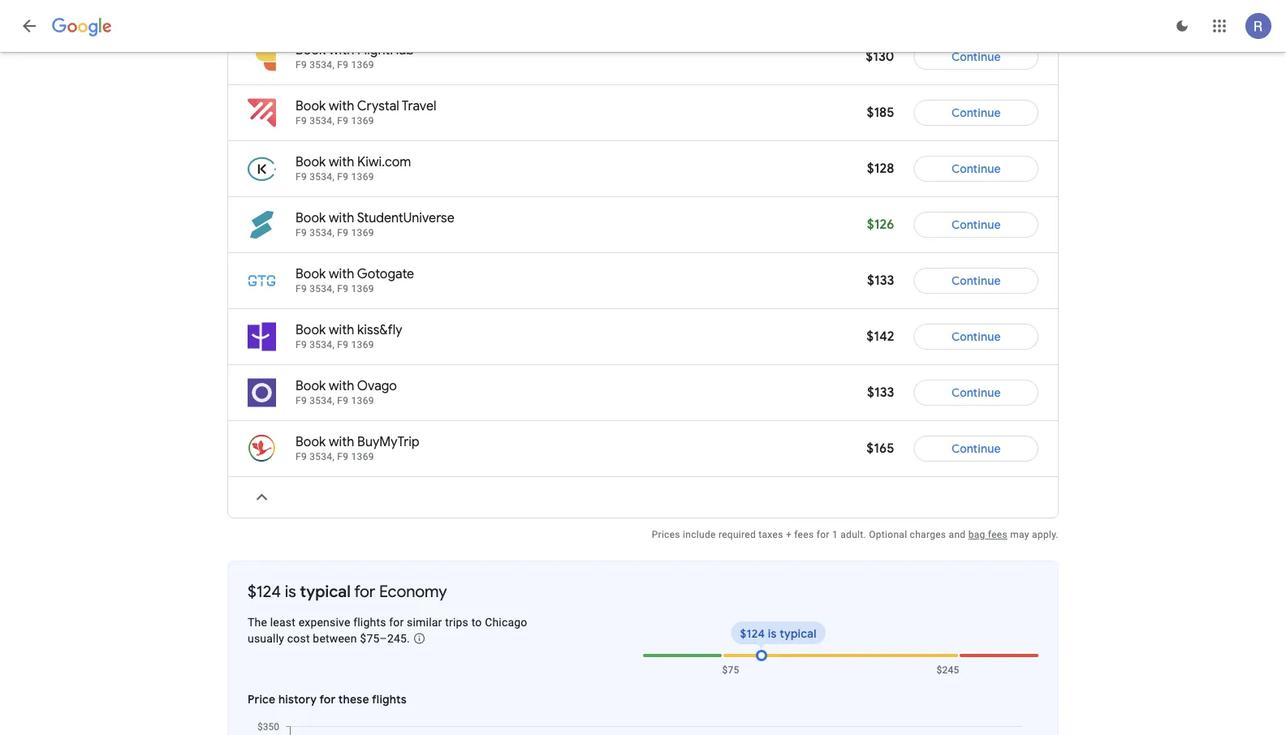 Task type: vqa. For each thing, say whether or not it's contained in the screenshot.
3534, in the BOOK WITH CRYSTAL TRAVEL F9 3534, F9 1369
yes



Task type: locate. For each thing, give the bounding box(es) containing it.
6 with from the top
[[329, 322, 354, 339]]

2 with from the top
[[329, 98, 354, 115]]

3534, for book with studentuniverse
[[310, 227, 335, 239]]

book with buymytrip f9 3534, f9 1369
[[296, 434, 420, 463]]

2 continue button from the top
[[914, 93, 1039, 132]]

fees
[[795, 530, 814, 541], [988, 530, 1008, 541]]

with down f9 3534, f9 1369 text box
[[329, 154, 354, 171]]

book inside book with ovago f9 3534, f9 1369
[[296, 378, 326, 395]]

continue button
[[914, 37, 1039, 76], [914, 93, 1039, 132], [914, 149, 1039, 188], [914, 206, 1039, 244], [914, 262, 1039, 301], [914, 318, 1039, 357], [914, 374, 1039, 413], [914, 430, 1039, 469]]

3 with from the top
[[329, 154, 354, 171]]

book inside book with buymytrip f9 3534, f9 1369
[[296, 434, 326, 451]]

1 vertical spatial is
[[768, 627, 777, 642]]

8 continue from the top
[[952, 442, 1001, 456]]

3534, for book with ovago
[[310, 396, 335, 407]]

7 3534, from the top
[[310, 396, 335, 407]]

2 continue from the top
[[952, 106, 1001, 120]]

flight numbers f9 3534, f9 1369 text field for studentuniverse
[[296, 227, 374, 239]]

5 continue from the top
[[952, 274, 1001, 288]]

0 vertical spatial is
[[285, 582, 296, 602]]

book with kiwi.com f9 3534, f9 1369
[[296, 154, 411, 183]]

book inside book with gotogate f9 3534, f9 1369
[[296, 266, 326, 283]]

1369 down buymytrip
[[351, 452, 374, 463]]

0 horizontal spatial typical
[[300, 582, 351, 602]]

book for book with flighthub
[[296, 42, 326, 58]]

with inside book with ovago f9 3534, f9 1369
[[329, 378, 354, 395]]

3534, down book with ovago f9 3534, f9 1369
[[310, 452, 335, 463]]

3 1369 from the top
[[351, 171, 374, 183]]

4 3534, from the top
[[310, 227, 335, 239]]

3534, inside book with studentuniverse f9 3534, f9 1369
[[310, 227, 335, 239]]

with
[[329, 42, 354, 58], [329, 98, 354, 115], [329, 154, 354, 171], [329, 210, 354, 227], [329, 266, 354, 283], [329, 322, 354, 339], [329, 378, 354, 395], [329, 434, 354, 451]]

learn more about price insights image
[[413, 633, 426, 646]]

5 book from the top
[[296, 266, 326, 283]]

continue button for book with buymytrip
[[914, 430, 1039, 469]]

1 continue button from the top
[[914, 37, 1039, 76]]

flight numbers f9 3534, f9 1369 text field down kiss&fly
[[296, 340, 374, 351]]

1369 inside book with studentuniverse f9 3534, f9 1369
[[351, 227, 374, 239]]

$124
[[248, 582, 281, 602], [740, 627, 765, 642]]

with inside book with studentuniverse f9 3534, f9 1369
[[329, 210, 354, 227]]

7 continue button from the top
[[914, 374, 1039, 413]]

with up f9 3534, f9 1369 text box
[[329, 98, 354, 115]]

3 continue button from the top
[[914, 149, 1039, 188]]

$165
[[867, 441, 895, 457]]

1 $133 from the top
[[868, 273, 895, 289]]

flight numbers f9 3534, f9 1369 text field for ovago
[[296, 396, 374, 407]]

1 horizontal spatial is
[[768, 627, 777, 642]]

typical
[[300, 582, 351, 602], [780, 627, 817, 642]]

$130
[[866, 48, 895, 65]]

185 US dollars text field
[[867, 104, 895, 121]]

2 fees from the left
[[988, 530, 1008, 541]]

0 vertical spatial flight numbers f9 3534, f9 1369 text field
[[296, 59, 374, 71]]

for
[[817, 530, 830, 541], [354, 582, 376, 602], [389, 616, 404, 630], [320, 693, 336, 707]]

with up flight numbers f9 3534, f9 1369 text field
[[329, 434, 354, 451]]

1369 inside book with flighthub f9 3534, f9 1369
[[351, 59, 374, 71]]

0 vertical spatial flights
[[353, 616, 386, 630]]

continue button for book with crystal travel
[[914, 93, 1039, 132]]

1 vertical spatial $124
[[740, 627, 765, 642]]

$128
[[867, 160, 895, 177]]

3534,
[[310, 59, 335, 71], [310, 115, 335, 127], [310, 171, 335, 183], [310, 227, 335, 239], [310, 283, 335, 295], [310, 340, 335, 351], [310, 396, 335, 407], [310, 452, 335, 463]]

142 US dollars text field
[[867, 329, 895, 345]]

optional
[[869, 530, 908, 541]]

with left gotogate
[[329, 266, 354, 283]]

flight numbers f9 3534, f9 1369 text field down the kiwi.com
[[296, 171, 374, 183]]

Flight numbers F9 3534, F9 1369 text field
[[296, 452, 374, 463]]

130 US dollars text field
[[866, 48, 895, 65]]

8 with from the top
[[329, 434, 354, 451]]

book inside book with kiwi.com f9 3534, f9 1369
[[296, 154, 326, 171]]

continue
[[952, 50, 1001, 64], [952, 106, 1001, 120], [952, 162, 1001, 176], [952, 218, 1001, 232], [952, 274, 1001, 288], [952, 330, 1001, 344], [952, 386, 1001, 400], [952, 442, 1001, 456]]

flight numbers f9 3534, f9 1369 text field for flighthub
[[296, 59, 374, 71]]

flight numbers f9 3534, f9 1369 text field up book with gotogate f9 3534, f9 1369
[[296, 227, 374, 239]]

5 continue button from the top
[[914, 262, 1039, 301]]

$185
[[867, 104, 895, 121]]

7 continue from the top
[[952, 386, 1001, 400]]

taxes
[[759, 530, 784, 541]]

8 continue button from the top
[[914, 430, 1039, 469]]

3534, up book with kiwi.com f9 3534, f9 1369
[[310, 115, 335, 127]]

$133
[[868, 273, 895, 289], [868, 385, 895, 401]]

price history graph application
[[246, 721, 1039, 736]]

book inside book with kiss&fly f9 3534, f9 1369
[[296, 322, 326, 339]]

1 vertical spatial $133
[[868, 385, 895, 401]]

1369 for buymytrip
[[351, 452, 374, 463]]

2 $133 from the top
[[868, 385, 895, 401]]

with for ovago
[[329, 378, 354, 395]]

0 horizontal spatial fees
[[795, 530, 814, 541]]

3534, up book with kiss&fly f9 3534, f9 1369
[[310, 283, 335, 295]]

book for book with crystal travel
[[296, 98, 326, 115]]

the least expensive flights for similar trips to chicago usually cost between $75–245.
[[248, 616, 528, 646]]

flight numbers f9 3534, f9 1369 text field down ovago
[[296, 396, 374, 407]]

1369 for kiss&fly
[[351, 340, 374, 351]]

1 vertical spatial flights
[[372, 693, 407, 707]]

book inside book with flighthub f9 3534, f9 1369
[[296, 42, 326, 58]]

3 flight numbers f9 3534, f9 1369 text field from the top
[[296, 283, 374, 295]]

2 1369 from the top
[[351, 115, 374, 127]]

3 3534, from the top
[[310, 171, 335, 183]]

flight numbers f9 3534, f9 1369 text field up book with kiss&fly f9 3534, f9 1369
[[296, 283, 374, 295]]

3534, up f9 3534, f9 1369 text box
[[310, 59, 335, 71]]

1 flight numbers f9 3534, f9 1369 text field from the top
[[296, 171, 374, 183]]

133 US dollars text field
[[868, 273, 895, 289]]

continue for book with studentuniverse
[[952, 218, 1001, 232]]

flight numbers f9 3534, f9 1369 text field for kiwi.com
[[296, 171, 374, 183]]

chicago
[[485, 616, 528, 630]]

is for $124 is typical for economy
[[285, 582, 296, 602]]

continue button for book with kiss&fly
[[914, 318, 1039, 357]]

1369 down the kiwi.com
[[351, 171, 374, 183]]

5 3534, from the top
[[310, 283, 335, 295]]

1369 down flighthub at left top
[[351, 59, 374, 71]]

crystal
[[357, 98, 399, 115]]

1369
[[351, 59, 374, 71], [351, 115, 374, 127], [351, 171, 374, 183], [351, 227, 374, 239], [351, 283, 374, 295], [351, 340, 374, 351], [351, 396, 374, 407], [351, 452, 374, 463]]

$75–245.
[[360, 633, 410, 646]]

1369 inside book with kiwi.com f9 3534, f9 1369
[[351, 171, 374, 183]]

charges
[[910, 530, 947, 541]]

$133 for gotogate
[[868, 273, 895, 289]]

7 book from the top
[[296, 378, 326, 395]]

fees right +
[[795, 530, 814, 541]]

book inside book with crystal travel f9 3534, f9 1369
[[296, 98, 326, 115]]

fees right "bag"
[[988, 530, 1008, 541]]

with inside book with kiss&fly f9 3534, f9 1369
[[329, 322, 354, 339]]

0 horizontal spatial $124
[[248, 582, 281, 602]]

1 book from the top
[[296, 42, 326, 58]]

1 flight numbers f9 3534, f9 1369 text field from the top
[[296, 59, 374, 71]]

1369 down kiss&fly
[[351, 340, 374, 351]]

1369 down the crystal
[[351, 115, 374, 127]]

is for $124 is typical
[[768, 627, 777, 642]]

gotogate
[[357, 266, 414, 283]]

with left kiss&fly
[[329, 322, 354, 339]]

1 continue from the top
[[952, 50, 1001, 64]]

1369 inside book with kiss&fly f9 3534, f9 1369
[[351, 340, 374, 351]]

8 3534, from the top
[[310, 452, 335, 463]]

1 1369 from the top
[[351, 59, 374, 71]]

$133 up $165 text box
[[868, 385, 895, 401]]

2 3534, from the top
[[310, 115, 335, 127]]

1
[[833, 530, 838, 541]]

6 3534, from the top
[[310, 340, 335, 351]]

history
[[279, 693, 317, 707]]

1369 inside book with gotogate f9 3534, f9 1369
[[351, 283, 374, 295]]

1 horizontal spatial fees
[[988, 530, 1008, 541]]

3534, inside book with buymytrip f9 3534, f9 1369
[[310, 452, 335, 463]]

with inside book with crystal travel f9 3534, f9 1369
[[329, 98, 354, 115]]

continue for book with gotogate
[[952, 274, 1001, 288]]

continue for book with kiss&fly
[[952, 330, 1001, 344]]

is
[[285, 582, 296, 602], [768, 627, 777, 642]]

0 horizontal spatial is
[[285, 582, 296, 602]]

2 book from the top
[[296, 98, 326, 115]]

8 1369 from the top
[[351, 452, 374, 463]]

3534, inside book with flighthub f9 3534, f9 1369
[[310, 59, 335, 71]]

Flight numbers F9 3534, F9 1369 text field
[[296, 171, 374, 183], [296, 227, 374, 239], [296, 283, 374, 295], [296, 340, 374, 351]]

with inside book with buymytrip f9 3534, f9 1369
[[329, 434, 354, 451]]

for up the least expensive flights for similar trips to chicago usually cost between $75–245.
[[354, 582, 376, 602]]

flights up $75–245.
[[353, 616, 386, 630]]

1369 inside book with crystal travel f9 3534, f9 1369
[[351, 115, 374, 127]]

kiss&fly
[[357, 322, 402, 339]]

with for kiss&fly
[[329, 322, 354, 339]]

$133 for ovago
[[868, 385, 895, 401]]

for up $75–245.
[[389, 616, 404, 630]]

with inside book with kiwi.com f9 3534, f9 1369
[[329, 154, 354, 171]]

1 3534, from the top
[[310, 59, 335, 71]]

with for buymytrip
[[329, 434, 354, 451]]

flight numbers f9 3534, f9 1369 text field down flighthub at left top
[[296, 59, 374, 71]]

with down book with kiwi.com f9 3534, f9 1369
[[329, 210, 354, 227]]

1 vertical spatial flight numbers f9 3534, f9 1369 text field
[[296, 396, 374, 407]]

4 1369 from the top
[[351, 227, 374, 239]]

1369 down gotogate
[[351, 283, 374, 295]]

Flight numbers F9 3534, F9 1369 text field
[[296, 59, 374, 71], [296, 396, 374, 407]]

3534, up flight numbers f9 3534, f9 1369 text field
[[310, 396, 335, 407]]

1 horizontal spatial $124
[[740, 627, 765, 642]]

4 with from the top
[[329, 210, 354, 227]]

4 flight numbers f9 3534, f9 1369 text field from the top
[[296, 340, 374, 351]]

book inside book with studentuniverse f9 3534, f9 1369
[[296, 210, 326, 227]]

6 book from the top
[[296, 322, 326, 339]]

8 book from the top
[[296, 434, 326, 451]]

0 vertical spatial typical
[[300, 582, 351, 602]]

5 with from the top
[[329, 266, 354, 283]]

3534, inside book with gotogate f9 3534, f9 1369
[[310, 283, 335, 295]]

flights right the these
[[372, 693, 407, 707]]

3534, for book with buymytrip
[[310, 452, 335, 463]]

2 flight numbers f9 3534, f9 1369 text field from the top
[[296, 227, 374, 239]]

f9
[[296, 59, 307, 71], [337, 59, 349, 71], [296, 115, 307, 127], [337, 115, 349, 127], [296, 171, 307, 183], [337, 171, 349, 183], [296, 227, 307, 239], [337, 227, 349, 239], [296, 283, 307, 295], [337, 283, 349, 295], [296, 340, 307, 351], [337, 340, 349, 351], [296, 396, 307, 407], [337, 396, 349, 407], [296, 452, 307, 463], [337, 452, 349, 463]]

1369 down ovago
[[351, 396, 374, 407]]

0 vertical spatial $124
[[248, 582, 281, 602]]

book for book with kiss&fly
[[296, 322, 326, 339]]

3534, down f9 3534, f9 1369 text box
[[310, 171, 335, 183]]

6 continue from the top
[[952, 330, 1001, 344]]

1369 down studentuniverse
[[351, 227, 374, 239]]

adult.
[[841, 530, 867, 541]]

7 with from the top
[[329, 378, 354, 395]]

with left ovago
[[329, 378, 354, 395]]

4 continue button from the top
[[914, 206, 1039, 244]]

flights
[[353, 616, 386, 630], [372, 693, 407, 707]]

2 flight numbers f9 3534, f9 1369 text field from the top
[[296, 396, 374, 407]]

1 vertical spatial typical
[[780, 627, 817, 642]]

5 1369 from the top
[[351, 283, 374, 295]]

$124 for $124 is typical
[[740, 627, 765, 642]]

similar
[[407, 616, 442, 630]]

flighthub
[[357, 42, 414, 58]]

6 1369 from the top
[[351, 340, 374, 351]]

1369 inside book with buymytrip f9 3534, f9 1369
[[351, 452, 374, 463]]

with inside book with flighthub f9 3534, f9 1369
[[329, 42, 354, 58]]

3534, inside book with kiwi.com f9 3534, f9 1369
[[310, 171, 335, 183]]

Flight numbers F9 3534, F9 1369 text field
[[296, 115, 374, 127]]

1369 inside book with ovago f9 3534, f9 1369
[[351, 396, 374, 407]]

3534, inside book with ovago f9 3534, f9 1369
[[310, 396, 335, 407]]

4 continue from the top
[[952, 218, 1001, 232]]

3534, up book with ovago f9 3534, f9 1369
[[310, 340, 335, 351]]

7 1369 from the top
[[351, 396, 374, 407]]

with left flighthub at left top
[[329, 42, 354, 58]]

3 continue from the top
[[952, 162, 1001, 176]]

3534, inside book with kiss&fly f9 3534, f9 1369
[[310, 340, 335, 351]]

3534, up book with gotogate f9 3534, f9 1369
[[310, 227, 335, 239]]

6 continue button from the top
[[914, 318, 1039, 357]]

with inside book with gotogate f9 3534, f9 1369
[[329, 266, 354, 283]]

1 horizontal spatial typical
[[780, 627, 817, 642]]

price
[[248, 693, 276, 707]]

1 with from the top
[[329, 42, 354, 58]]

book
[[296, 42, 326, 58], [296, 98, 326, 115], [296, 154, 326, 171], [296, 210, 326, 227], [296, 266, 326, 283], [296, 322, 326, 339], [296, 378, 326, 395], [296, 434, 326, 451]]

3534, for book with kiss&fly
[[310, 340, 335, 351]]

4 book from the top
[[296, 210, 326, 227]]

3 book from the top
[[296, 154, 326, 171]]

$133 down $126 text field
[[868, 273, 895, 289]]

1369 for flighthub
[[351, 59, 374, 71]]

0 vertical spatial $133
[[868, 273, 895, 289]]



Task type: describe. For each thing, give the bounding box(es) containing it.
book for book with studentuniverse
[[296, 210, 326, 227]]

expensive
[[299, 616, 351, 630]]

apply.
[[1032, 530, 1059, 541]]

bag
[[969, 530, 986, 541]]

1369 for ovago
[[351, 396, 374, 407]]

133 US dollars text field
[[868, 385, 895, 401]]

1369 for kiwi.com
[[351, 171, 374, 183]]

with for crystal
[[329, 98, 354, 115]]

126 US dollars text field
[[867, 216, 895, 233]]

for left 1 in the right bottom of the page
[[817, 530, 830, 541]]

studentuniverse
[[357, 210, 455, 227]]

required
[[719, 530, 756, 541]]

with for studentuniverse
[[329, 210, 354, 227]]

price history graph image
[[246, 721, 1039, 736]]

continue for book with crystal travel
[[952, 106, 1001, 120]]

continue button for book with kiwi.com
[[914, 149, 1039, 188]]

typical for $124 is typical
[[780, 627, 817, 642]]

3534, for book with gotogate
[[310, 283, 335, 295]]

$75
[[722, 665, 740, 677]]

travel
[[402, 98, 437, 115]]

book for book with kiwi.com
[[296, 154, 326, 171]]

$124 is typical for economy
[[248, 582, 447, 602]]

usually
[[248, 633, 284, 646]]

book with kiss&fly f9 3534, f9 1369
[[296, 322, 402, 351]]

change appearance image
[[1163, 6, 1202, 45]]

$245
[[937, 665, 960, 677]]

book with crystal travel f9 3534, f9 1369
[[296, 98, 437, 127]]

book with ovago f9 3534, f9 1369
[[296, 378, 397, 407]]

128 US dollars text field
[[867, 160, 895, 177]]

to
[[472, 616, 482, 630]]

with for kiwi.com
[[329, 154, 354, 171]]

price history for these flights
[[248, 693, 407, 707]]

$124 is typical
[[740, 627, 817, 642]]

prices include required taxes + fees for 1 adult. optional charges and bag fees may apply.
[[652, 530, 1059, 541]]

book with gotogate f9 3534, f9 1369
[[296, 266, 414, 295]]

continue button for book with ovago
[[914, 374, 1039, 413]]

book for book with buymytrip
[[296, 434, 326, 451]]

trips
[[445, 616, 469, 630]]

these
[[339, 693, 369, 707]]

$124 for $124 is typical for economy
[[248, 582, 281, 602]]

buymytrip
[[357, 434, 420, 451]]

book with studentuniverse f9 3534, f9 1369
[[296, 210, 455, 239]]

3534, for book with flighthub
[[310, 59, 335, 71]]

continue for book with flighthub
[[952, 50, 1001, 64]]

continue for book with ovago
[[952, 386, 1001, 400]]

cost
[[287, 633, 310, 646]]

typical for $124 is typical for economy
[[300, 582, 351, 602]]

continue button for book with flighthub
[[914, 37, 1039, 76]]

economy
[[379, 582, 447, 602]]

with for flighthub
[[329, 42, 354, 58]]

least
[[270, 616, 296, 630]]

1 fees from the left
[[795, 530, 814, 541]]

for left the these
[[320, 693, 336, 707]]

continue button for book with studentuniverse
[[914, 206, 1039, 244]]

continue button for book with gotogate
[[914, 262, 1039, 301]]

1369 for studentuniverse
[[351, 227, 374, 239]]

3534, inside book with crystal travel f9 3534, f9 1369
[[310, 115, 335, 127]]

continue for book with buymytrip
[[952, 442, 1001, 456]]

prices
[[652, 530, 681, 541]]

165 US dollars text field
[[867, 441, 895, 457]]

and
[[949, 530, 966, 541]]

kiwi.com
[[357, 154, 411, 171]]

the
[[248, 616, 267, 630]]

flights inside the least expensive flights for similar trips to chicago usually cost between $75–245.
[[353, 616, 386, 630]]

with for gotogate
[[329, 266, 354, 283]]

include
[[683, 530, 716, 541]]

bag fees button
[[969, 530, 1008, 541]]

ovago
[[357, 378, 397, 395]]

for inside the least expensive flights for similar trips to chicago usually cost between $75–245.
[[389, 616, 404, 630]]

book with flighthub f9 3534, f9 1369
[[296, 42, 414, 71]]

between
[[313, 633, 357, 646]]

book for book with gotogate
[[296, 266, 326, 283]]

1369 for gotogate
[[351, 283, 374, 295]]

go back image
[[19, 16, 39, 36]]

book for book with ovago
[[296, 378, 326, 395]]

continue for book with kiwi.com
[[952, 162, 1001, 176]]

3534, for book with kiwi.com
[[310, 171, 335, 183]]

+
[[786, 530, 792, 541]]

may
[[1011, 530, 1030, 541]]

$142
[[867, 329, 895, 345]]

flight numbers f9 3534, f9 1369 text field for gotogate
[[296, 283, 374, 295]]

$126
[[867, 216, 895, 233]]

flight numbers f9 3534, f9 1369 text field for kiss&fly
[[296, 340, 374, 351]]



